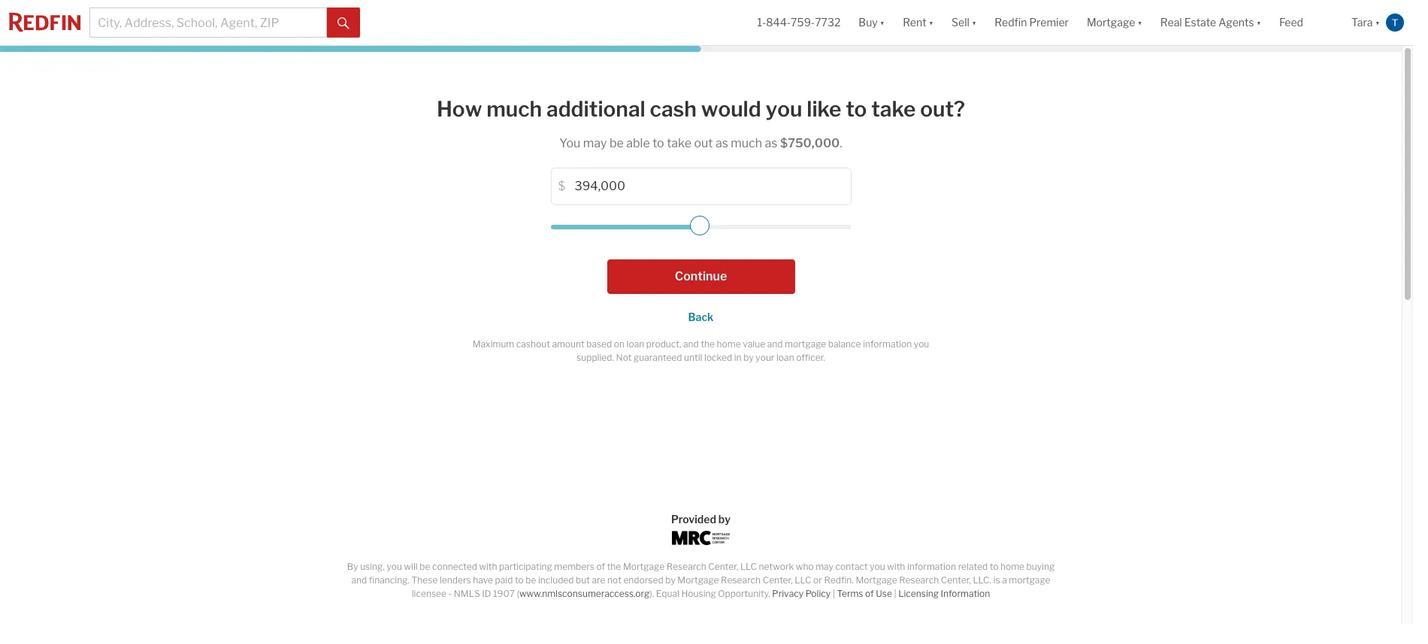 Task type: vqa. For each thing, say whether or not it's contained in the screenshot.
Maximum in the left bottom of the page
yes



Task type: locate. For each thing, give the bounding box(es) containing it.
and up your
[[767, 338, 783, 350]]

with
[[479, 561, 497, 572], [887, 561, 906, 572]]

with up "have"
[[479, 561, 497, 572]]

0 horizontal spatial llc
[[741, 561, 757, 572]]

center, up opportunity.
[[708, 561, 739, 572]]

home inside by using, you will be connected with participating members of the mortgage research center, llc network who may contact you with information related to home buying and financing. these lenders have paid to be included but are not endorsed by mortgage research center, llc or redfin. mortgage research center, llc. is a mortgage licensee - nmls id 1907 (
[[1001, 561, 1025, 572]]

0 vertical spatial mortgage
[[785, 338, 827, 350]]

center, up information
[[941, 574, 971, 586]]

2 horizontal spatial be
[[610, 136, 624, 150]]

by
[[347, 561, 358, 572]]

| down redfin.
[[833, 588, 835, 599]]

▾ for mortgage ▾
[[1138, 16, 1143, 29]]

mortgage inside dropdown button
[[1087, 16, 1136, 29]]

by up the mortgage research center image
[[719, 513, 731, 526]]

| right use
[[894, 588, 897, 599]]

information right balance
[[863, 338, 912, 350]]

by
[[744, 352, 754, 363], [719, 513, 731, 526], [666, 574, 676, 586]]

real estate agents ▾ button
[[1152, 0, 1271, 45]]

0 horizontal spatial |
[[833, 588, 835, 599]]

of
[[597, 561, 605, 572], [865, 588, 874, 599]]

1 vertical spatial may
[[816, 561, 834, 572]]

not
[[616, 352, 632, 363]]

2 vertical spatial be
[[526, 574, 536, 586]]

maximum cashout amount based on loan product, and the home value and mortgage balance information you supplied. not guaranteed until locked in by your loan officer.
[[473, 338, 930, 363]]

and down by
[[351, 574, 367, 586]]

▾ right sell at the right
[[972, 16, 977, 29]]

would
[[701, 96, 762, 122]]

1-
[[757, 16, 766, 29]]

who
[[796, 561, 814, 572]]

0 horizontal spatial as
[[716, 136, 728, 150]]

continue
[[675, 269, 727, 283]]

rent ▾ button
[[894, 0, 943, 45]]

-
[[449, 588, 452, 599]]

submit search image
[[338, 17, 350, 29]]

home
[[717, 338, 741, 350], [1001, 561, 1025, 572]]

estate
[[1185, 16, 1217, 29]]

redfin premier button
[[986, 0, 1078, 45]]

.
[[840, 136, 843, 150]]

may up or
[[816, 561, 834, 572]]

1 vertical spatial much
[[731, 136, 762, 150]]

1 horizontal spatial the
[[701, 338, 715, 350]]

licensing information link
[[899, 588, 990, 599]]

2 with from the left
[[887, 561, 906, 572]]

as right out at the top
[[716, 136, 728, 150]]

▾ left real
[[1138, 16, 1143, 29]]

|
[[833, 588, 835, 599], [894, 588, 897, 599]]

center,
[[708, 561, 739, 572], [763, 574, 793, 586], [941, 574, 971, 586]]

1 as from the left
[[716, 136, 728, 150]]

mortgage left real
[[1087, 16, 1136, 29]]

the up locked
[[701, 338, 715, 350]]

1 horizontal spatial by
[[719, 513, 731, 526]]

you
[[766, 96, 803, 122], [914, 338, 930, 350], [387, 561, 402, 572], [870, 561, 886, 572]]

feed button
[[1271, 0, 1343, 45]]

of inside by using, you will be connected with participating members of the mortgage research center, llc network who may contact you with information related to home buying and financing. these lenders have paid to be included but are not endorsed by mortgage research center, llc or redfin. mortgage research center, llc. is a mortgage licensee - nmls id 1907 (
[[597, 561, 605, 572]]

0 vertical spatial the
[[701, 338, 715, 350]]

of up are
[[597, 561, 605, 572]]

cashout
[[516, 338, 550, 350]]

center, down network
[[763, 574, 793, 586]]

1 horizontal spatial llc
[[795, 574, 812, 586]]

based
[[587, 338, 612, 350]]

▾ for sell ▾
[[972, 16, 977, 29]]

2 | from the left
[[894, 588, 897, 599]]

0 horizontal spatial and
[[351, 574, 367, 586]]

tara ▾
[[1352, 16, 1380, 29]]

research up licensing
[[899, 574, 939, 586]]

back
[[688, 310, 714, 323]]

1 vertical spatial llc
[[795, 574, 812, 586]]

participating
[[499, 561, 552, 572]]

contact
[[836, 561, 868, 572]]

licensee
[[412, 588, 447, 599]]

3 ▾ from the left
[[972, 16, 977, 29]]

1-844-759-7732
[[757, 16, 841, 29]]

much right how
[[487, 96, 542, 122]]

0 horizontal spatial may
[[583, 136, 607, 150]]

▾ right rent
[[929, 16, 934, 29]]

1 vertical spatial information
[[907, 561, 956, 572]]

2 ▾ from the left
[[929, 16, 934, 29]]

mortgage ▾
[[1087, 16, 1143, 29]]

home inside maximum cashout amount based on loan product, and the home value and mortgage balance information you supplied. not guaranteed until locked in by your loan officer.
[[717, 338, 741, 350]]

privacy policy link
[[772, 588, 831, 599]]

llc
[[741, 561, 757, 572], [795, 574, 812, 586]]

research up opportunity.
[[721, 574, 761, 586]]

0 horizontal spatial home
[[717, 338, 741, 350]]

as
[[716, 136, 728, 150], [765, 136, 778, 150]]

information inside maximum cashout amount based on loan product, and the home value and mortgage balance information you supplied. not guaranteed until locked in by your loan officer.
[[863, 338, 912, 350]]

2 horizontal spatial center,
[[941, 574, 971, 586]]

the inside by using, you will be connected with participating members of the mortgage research center, llc network who may contact you with information related to home buying and financing. these lenders have paid to be included but are not endorsed by mortgage research center, llc or redfin. mortgage research center, llc. is a mortgage licensee - nmls id 1907 (
[[607, 561, 621, 572]]

information
[[941, 588, 990, 599]]

1907
[[493, 588, 515, 599]]

terms
[[837, 588, 864, 599]]

1 horizontal spatial may
[[816, 561, 834, 572]]

take
[[667, 136, 692, 150]]

be down participating
[[526, 574, 536, 586]]

1 | from the left
[[833, 588, 835, 599]]

loan officer.
[[777, 352, 825, 363]]

6 ▾ from the left
[[1376, 16, 1380, 29]]

mortgage research center image
[[672, 531, 730, 545]]

mortgage up loan officer.
[[785, 338, 827, 350]]

1 horizontal spatial center,
[[763, 574, 793, 586]]

0 vertical spatial by
[[744, 352, 754, 363]]

1 with from the left
[[479, 561, 497, 572]]

mortgage up the housing
[[678, 574, 719, 586]]

0 horizontal spatial mortgage
[[785, 338, 827, 350]]

by inside maximum cashout amount based on loan product, and the home value and mortgage balance information you supplied. not guaranteed until locked in by your loan officer.
[[744, 352, 754, 363]]

0 horizontal spatial of
[[597, 561, 605, 572]]

llc up opportunity.
[[741, 561, 757, 572]]

2 vertical spatial by
[[666, 574, 676, 586]]

1 horizontal spatial and
[[683, 338, 699, 350]]

1 vertical spatial home
[[1001, 561, 1025, 572]]

4 ▾ from the left
[[1138, 16, 1143, 29]]

844-
[[766, 16, 791, 29]]

buy ▾ button
[[859, 0, 885, 45]]

information up licensing information link
[[907, 561, 956, 572]]

1 horizontal spatial as
[[765, 136, 778, 150]]

of for members
[[597, 561, 605, 572]]

0 vertical spatial of
[[597, 561, 605, 572]]

value
[[743, 338, 766, 350]]

research up the housing
[[667, 561, 707, 572]]

▾
[[880, 16, 885, 29], [929, 16, 934, 29], [972, 16, 977, 29], [1138, 16, 1143, 29], [1257, 16, 1262, 29], [1376, 16, 1380, 29]]

buy ▾ button
[[850, 0, 894, 45]]

be
[[610, 136, 624, 150], [420, 561, 430, 572], [526, 574, 536, 586]]

mortgage down buying
[[1009, 574, 1051, 586]]

mortgage
[[785, 338, 827, 350], [1009, 574, 1051, 586]]

the up not
[[607, 561, 621, 572]]

(
[[517, 588, 519, 599]]

mortgage
[[1087, 16, 1136, 29], [623, 561, 665, 572], [678, 574, 719, 586], [856, 574, 897, 586]]

2 horizontal spatial by
[[744, 352, 754, 363]]

slider
[[690, 215, 710, 235]]

1 horizontal spatial home
[[1001, 561, 1025, 572]]

be up these at bottom
[[420, 561, 430, 572]]

as left $
[[765, 136, 778, 150]]

feed
[[1280, 16, 1304, 29]]

amount
[[552, 338, 585, 350]]

0 horizontal spatial research
[[667, 561, 707, 572]]

of left use
[[865, 588, 874, 599]]

able
[[626, 136, 650, 150]]

home up in
[[717, 338, 741, 350]]

and
[[683, 338, 699, 350], [767, 338, 783, 350], [351, 574, 367, 586]]

2 as from the left
[[765, 136, 778, 150]]

1 horizontal spatial mortgage
[[1009, 574, 1051, 586]]

not
[[608, 574, 622, 586]]

agents
[[1219, 16, 1255, 29]]

1 horizontal spatial |
[[894, 588, 897, 599]]

1 vertical spatial of
[[865, 588, 874, 599]]

0 vertical spatial may
[[583, 136, 607, 150]]

may right you
[[583, 136, 607, 150]]

1 vertical spatial the
[[607, 561, 621, 572]]

▾ right agents
[[1257, 16, 1262, 29]]

additional
[[547, 96, 646, 122]]

use
[[876, 588, 892, 599]]

1 horizontal spatial be
[[526, 574, 536, 586]]

5 ▾ from the left
[[1257, 16, 1262, 29]]

1 vertical spatial be
[[420, 561, 430, 572]]

0 vertical spatial much
[[487, 96, 542, 122]]

1 ▾ from the left
[[880, 16, 885, 29]]

locked
[[705, 352, 732, 363]]

home up a on the bottom right
[[1001, 561, 1025, 572]]

1 horizontal spatial of
[[865, 588, 874, 599]]

id
[[482, 588, 491, 599]]

network
[[759, 561, 794, 572]]

1 horizontal spatial much
[[731, 136, 762, 150]]

llc up privacy policy 'link'
[[795, 574, 812, 586]]

equal
[[656, 588, 680, 599]]

▾ right the tara
[[1376, 16, 1380, 29]]

0 vertical spatial home
[[717, 338, 741, 350]]

with up use
[[887, 561, 906, 572]]

be left able
[[610, 136, 624, 150]]

0 horizontal spatial with
[[479, 561, 497, 572]]

1 vertical spatial mortgage
[[1009, 574, 1051, 586]]

by right in
[[744, 352, 754, 363]]

1 horizontal spatial research
[[721, 574, 761, 586]]

redfin.
[[824, 574, 854, 586]]

0 vertical spatial information
[[863, 338, 912, 350]]

0 horizontal spatial by
[[666, 574, 676, 586]]

buying
[[1027, 561, 1055, 572]]

by up the equal
[[666, 574, 676, 586]]

much down would
[[731, 136, 762, 150]]

0 horizontal spatial the
[[607, 561, 621, 572]]

1-844-759-7732 link
[[757, 16, 841, 29]]

premier
[[1030, 16, 1069, 29]]

www.nmlsconsumeraccess.org ). equal housing opportunity. privacy policy | terms of use | licensing information
[[519, 588, 990, 599]]

much
[[487, 96, 542, 122], [731, 136, 762, 150]]

▾ right buy
[[880, 16, 885, 29]]

1 horizontal spatial with
[[887, 561, 906, 572]]

and up until
[[683, 338, 699, 350]]

to up the (
[[515, 574, 524, 586]]



Task type: describe. For each thing, give the bounding box(es) containing it.
750,000
[[788, 136, 840, 150]]

▾ for tara ▾
[[1376, 16, 1380, 29]]

mortgage up use
[[856, 574, 897, 586]]

licensing
[[899, 588, 939, 599]]

mortgage up endorsed
[[623, 561, 665, 572]]

City, Address, School, Agent, ZIP search field
[[89, 8, 327, 38]]

you inside maximum cashout amount based on loan product, and the home value and mortgage balance information you supplied. not guaranteed until locked in by your loan officer.
[[914, 338, 930, 350]]

rent
[[903, 16, 927, 29]]

▾ for rent ▾
[[929, 16, 934, 29]]

rent ▾
[[903, 16, 934, 29]]

0 horizontal spatial much
[[487, 96, 542, 122]]

but
[[576, 574, 590, 586]]

provided
[[671, 513, 717, 526]]

or
[[814, 574, 822, 586]]

mortgage inside maximum cashout amount based on loan product, and the home value and mortgage balance information you supplied. not guaranteed until locked in by your loan officer.
[[785, 338, 827, 350]]

you may be able to take out as much as $ 750,000 .
[[560, 136, 843, 150]]

of for terms
[[865, 588, 874, 599]]

sell ▾
[[952, 16, 977, 29]]

terms of use link
[[837, 588, 892, 599]]

how much additional cash would you like to take out?
[[437, 96, 965, 122]]

0 horizontal spatial be
[[420, 561, 430, 572]]

to right able
[[653, 136, 664, 150]]

to up is
[[990, 561, 999, 572]]

balance
[[828, 338, 861, 350]]

7732
[[815, 16, 841, 29]]

rent ▾ button
[[903, 0, 934, 45]]

your
[[756, 352, 775, 363]]

will
[[404, 561, 418, 572]]

related
[[958, 561, 988, 572]]

0 vertical spatial llc
[[741, 561, 757, 572]]

real estate agents ▾ link
[[1161, 0, 1262, 45]]

and inside by using, you will be connected with participating members of the mortgage research center, llc network who may contact you with information related to home buying and financing. these lenders have paid to be included but are not endorsed by mortgage research center, llc or redfin. mortgage research center, llc. is a mortgage licensee - nmls id 1907 (
[[351, 574, 367, 586]]

by inside by using, you will be connected with participating members of the mortgage research center, llc network who may contact you with information related to home buying and financing. these lenders have paid to be included but are not endorsed by mortgage research center, llc or redfin. mortgage research center, llc. is a mortgage licensee - nmls id 1907 (
[[666, 574, 676, 586]]

information inside by using, you will be connected with participating members of the mortgage research center, llc network who may contact you with information related to home buying and financing. these lenders have paid to be included but are not endorsed by mortgage research center, llc or redfin. mortgage research center, llc. is a mortgage licensee - nmls id 1907 (
[[907, 561, 956, 572]]

you
[[560, 136, 581, 150]]

paid
[[495, 574, 513, 586]]

How much additional cash would you like to take out? text field
[[551, 167, 852, 205]]

members
[[554, 561, 595, 572]]

real
[[1161, 16, 1183, 29]]

redfin premier
[[995, 16, 1069, 29]]

back button
[[688, 310, 714, 323]]

mortgage inside by using, you will be connected with participating members of the mortgage research center, llc network who may contact you with information related to home buying and financing. these lenders have paid to be included but are not endorsed by mortgage research center, llc or redfin. mortgage research center, llc. is a mortgage licensee - nmls id 1907 (
[[1009, 574, 1051, 586]]

sell ▾ button
[[952, 0, 977, 45]]

lenders
[[440, 574, 471, 586]]

0 horizontal spatial center,
[[708, 561, 739, 572]]

maximum
[[473, 338, 514, 350]]

take out?
[[872, 96, 965, 122]]

continue button
[[607, 259, 795, 294]]

2 horizontal spatial and
[[767, 338, 783, 350]]

connected
[[432, 561, 477, 572]]

these
[[412, 574, 438, 586]]

provided by
[[671, 513, 731, 526]]

nmls
[[454, 588, 480, 599]]

sell ▾ button
[[943, 0, 986, 45]]

buy ▾
[[859, 16, 885, 29]]

www.nmlsconsumeraccess.org
[[519, 588, 650, 599]]

are
[[592, 574, 606, 586]]

0 vertical spatial be
[[610, 136, 624, 150]]

included
[[538, 574, 574, 586]]

supplied.
[[577, 352, 614, 363]]

financing.
[[369, 574, 410, 586]]

www.nmlsconsumeraccess.org link
[[519, 588, 650, 599]]

opportunity.
[[718, 588, 771, 599]]

redfin
[[995, 16, 1027, 29]]

sell
[[952, 16, 970, 29]]

how
[[437, 96, 482, 122]]

mortgage ▾ button
[[1087, 0, 1143, 45]]

using,
[[360, 561, 385, 572]]

by using, you will be connected with participating members of the mortgage research center, llc network who may contact you with information related to home buying and financing. these lenders have paid to be included but are not endorsed by mortgage research center, llc or redfin. mortgage research center, llc. is a mortgage licensee - nmls id 1907 (
[[347, 561, 1055, 599]]

▾ for buy ▾
[[880, 16, 885, 29]]

on
[[614, 338, 625, 350]]

to right like
[[846, 96, 867, 122]]

llc.
[[973, 574, 992, 586]]

$
[[780, 136, 788, 150]]

privacy
[[772, 588, 804, 599]]

product,
[[646, 338, 682, 350]]

cash
[[650, 96, 697, 122]]

mortgage ▾ button
[[1078, 0, 1152, 45]]

the inside maximum cashout amount based on loan product, and the home value and mortgage balance information you supplied. not guaranteed until locked in by your loan officer.
[[701, 338, 715, 350]]

loan
[[627, 338, 645, 350]]

759-
[[791, 16, 815, 29]]

endorsed
[[624, 574, 664, 586]]

2 horizontal spatial research
[[899, 574, 939, 586]]

until
[[684, 352, 703, 363]]

may inside by using, you will be connected with participating members of the mortgage research center, llc network who may contact you with information related to home buying and financing. these lenders have paid to be included but are not endorsed by mortgage research center, llc or redfin. mortgage research center, llc. is a mortgage licensee - nmls id 1907 (
[[816, 561, 834, 572]]

buy
[[859, 16, 878, 29]]

in
[[734, 352, 742, 363]]

).
[[650, 588, 654, 599]]

have
[[473, 574, 493, 586]]

is
[[994, 574, 1000, 586]]

a
[[1002, 574, 1007, 586]]

real estate agents ▾
[[1161, 16, 1262, 29]]

housing
[[682, 588, 716, 599]]

user photo image
[[1386, 14, 1405, 32]]

like
[[807, 96, 842, 122]]

1 vertical spatial by
[[719, 513, 731, 526]]

out
[[694, 136, 713, 150]]



